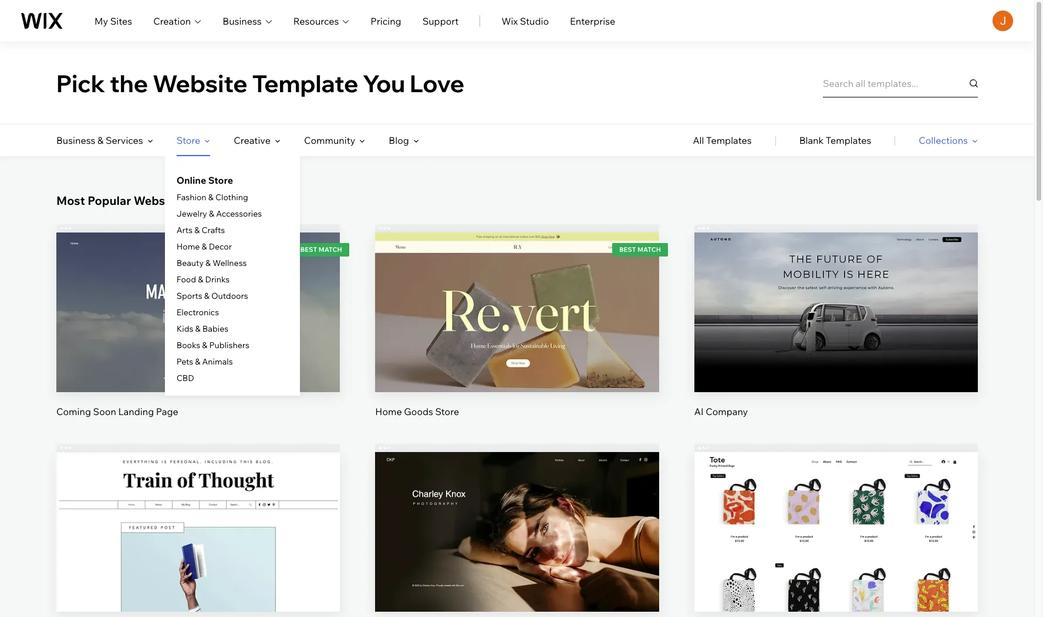 Task type: describe. For each thing, give the bounding box(es) containing it.
generic categories element
[[693, 125, 979, 156]]

edit for view popup button inside "home goods store" group
[[509, 289, 526, 301]]

0 vertical spatial store
[[177, 135, 200, 146]]

template
[[252, 68, 359, 98]]

view button for most popular website templates - ai company image
[[809, 321, 865, 349]]

& right books
[[202, 340, 208, 351]]

crafts
[[202, 225, 225, 236]]

my sites
[[95, 15, 132, 27]]

all templates
[[693, 135, 752, 146]]

decor
[[209, 241, 232, 252]]

& right food
[[198, 274, 203, 285]]

popular
[[88, 193, 131, 208]]

blank templates link
[[800, 125, 872, 156]]

cbd link
[[177, 373, 194, 384]]

templates for blank templates
[[826, 135, 872, 146]]

most popular website templates - home goods store image
[[376, 233, 659, 392]]

company
[[706, 406, 749, 418]]

community
[[304, 135, 356, 146]]

resources button
[[294, 14, 350, 28]]

you
[[363, 68, 405, 98]]

blog
[[389, 135, 409, 146]]

beauty & wellness link
[[177, 258, 247, 268]]

pets
[[177, 357, 193, 367]]

edit button for view popup button inside "home goods store" group
[[490, 281, 545, 309]]

jewelry
[[177, 209, 207, 219]]

coming
[[56, 406, 91, 418]]

wix
[[502, 15, 518, 27]]

business for business & services
[[56, 135, 95, 146]]

landing
[[118, 406, 154, 418]]

view for view popup button within ai company group
[[826, 329, 848, 341]]

love
[[410, 68, 465, 98]]

view for most popular website templates - photographer's view popup button
[[507, 549, 528, 560]]

kids & babies link
[[177, 324, 229, 334]]

drinks
[[205, 274, 230, 285]]

& right pets at the left of the page
[[195, 357, 201, 367]]

soon
[[93, 406, 116, 418]]

animals
[[202, 357, 233, 367]]

edit for most popular website templates - photographer's view popup button
[[509, 509, 526, 520]]

enterprise link
[[570, 14, 616, 28]]

kids
[[177, 324, 194, 334]]

enterprise
[[570, 15, 616, 27]]

wix studio link
[[502, 14, 549, 28]]

most popular website templates - coming soon landing page image
[[56, 233, 340, 392]]

& down food & drinks link on the left of the page
[[204, 291, 210, 301]]

creation
[[153, 15, 191, 27]]

creation button
[[153, 14, 202, 28]]

& down the home & decor link
[[206, 258, 211, 268]]

online store fashion & clothing jewelry & accessories arts & crafts home & decor beauty & wellness food & drinks sports & outdoors electronics kids & babies books & publishers pets & animals cbd
[[177, 174, 262, 384]]

outdoors
[[211, 291, 248, 301]]

support
[[423, 15, 459, 27]]

all templates link
[[693, 125, 752, 156]]

ai
[[695, 406, 704, 418]]

page
[[156, 406, 178, 418]]

jewelry & accessories link
[[177, 209, 262, 219]]

edit for view popup button associated with 'most popular website templates - personal blog' image
[[190, 509, 207, 520]]

fashion
[[177, 192, 207, 203]]

pick
[[56, 68, 105, 98]]

profile image image
[[993, 11, 1014, 31]]

view button for most popular website templates - photographer
[[490, 540, 545, 569]]

0 horizontal spatial templates
[[182, 193, 240, 208]]

& down fashion & clothing link at the left top of the page
[[209, 209, 214, 219]]

fashion & clothing link
[[177, 192, 248, 203]]

resources
[[294, 15, 339, 27]]

view for view popup button inside "home goods store" group
[[507, 329, 528, 341]]

business button
[[223, 14, 272, 28]]

food & drinks link
[[177, 274, 230, 285]]

the
[[110, 68, 148, 98]]

coming soon landing page
[[56, 406, 178, 418]]

most popular website templates - ai company image
[[695, 233, 979, 392]]

home goods store group
[[376, 224, 659, 418]]



Task type: locate. For each thing, give the bounding box(es) containing it.
categories by subject element
[[56, 125, 419, 396]]

business inside categories by subject element
[[56, 135, 95, 146]]

edit button for view popup button associated with 'most popular website templates - personal blog' image
[[170, 500, 226, 529]]

1 vertical spatial home
[[376, 406, 402, 418]]

1 vertical spatial business
[[56, 135, 95, 146]]

2 horizontal spatial templates
[[826, 135, 872, 146]]

sports
[[177, 291, 202, 301]]

wix studio
[[502, 15, 549, 27]]

2 vertical spatial store
[[436, 406, 459, 418]]

templates right all
[[707, 135, 752, 146]]

edit inside ai company group
[[828, 289, 846, 301]]

store up online
[[177, 135, 200, 146]]

pricing link
[[371, 14, 402, 28]]

& left decor
[[202, 241, 207, 252]]

my sites link
[[95, 14, 132, 28]]

view button inside "home goods store" group
[[490, 321, 545, 349]]

& down online store "link"
[[208, 192, 214, 203]]

ai company
[[695, 406, 749, 418]]

0 vertical spatial business
[[223, 15, 262, 27]]

arts
[[177, 225, 193, 236]]

publishers
[[209, 340, 250, 351]]

home up beauty
[[177, 241, 200, 252]]

home inside the online store fashion & clothing jewelry & accessories arts & crafts home & decor beauty & wellness food & drinks sports & outdoors electronics kids & babies books & publishers pets & animals cbd
[[177, 241, 200, 252]]

business for business
[[223, 15, 262, 27]]

store inside the online store fashion & clothing jewelry & accessories arts & crafts home & decor beauty & wellness food & drinks sports & outdoors electronics kids & babies books & publishers pets & animals cbd
[[208, 174, 233, 186]]

edit button
[[490, 281, 545, 309], [809, 281, 865, 309], [170, 500, 226, 529], [490, 500, 545, 529]]

&
[[98, 135, 104, 146], [208, 192, 214, 203], [209, 209, 214, 219], [195, 225, 200, 236], [202, 241, 207, 252], [206, 258, 211, 268], [198, 274, 203, 285], [204, 291, 210, 301], [195, 324, 201, 334], [202, 340, 208, 351], [195, 357, 201, 367]]

view button
[[490, 321, 545, 349], [809, 321, 865, 349], [170, 540, 226, 569], [490, 540, 545, 569]]

my
[[95, 15, 108, 27]]

store
[[177, 135, 200, 146], [208, 174, 233, 186], [436, 406, 459, 418]]

books
[[177, 340, 200, 351]]

sites
[[110, 15, 132, 27]]

online store link
[[177, 173, 233, 187]]

templates right blank
[[826, 135, 872, 146]]

online
[[177, 174, 206, 186]]

edit
[[509, 289, 526, 301], [828, 289, 846, 301], [190, 509, 207, 520], [509, 509, 526, 520]]

0 horizontal spatial home
[[177, 241, 200, 252]]

pets & animals link
[[177, 357, 233, 367]]

wellness
[[213, 258, 247, 268]]

clothing
[[216, 192, 248, 203]]

view inside ai company group
[[826, 329, 848, 341]]

website for the
[[153, 68, 248, 98]]

view button inside ai company group
[[809, 321, 865, 349]]

business inside 'dropdown button'
[[223, 15, 262, 27]]

pick the website template you love
[[56, 68, 465, 98]]

edit for view popup button within ai company group
[[828, 289, 846, 301]]

pricing
[[371, 15, 402, 27]]

electronics
[[177, 307, 219, 318]]

1 horizontal spatial home
[[376, 406, 402, 418]]

categories. use the left and right arrow keys to navigate the menu element
[[0, 125, 1035, 396]]

store up fashion & clothing link at the left top of the page
[[208, 174, 233, 186]]

website for popular
[[134, 193, 180, 208]]

1 vertical spatial store
[[208, 174, 233, 186]]

home inside group
[[376, 406, 402, 418]]

0 horizontal spatial business
[[56, 135, 95, 146]]

& right arts
[[195, 225, 200, 236]]

services
[[106, 135, 143, 146]]

electronics link
[[177, 307, 219, 318]]

blank templates
[[800, 135, 872, 146]]

0 vertical spatial website
[[153, 68, 248, 98]]

edit inside "home goods store" group
[[509, 289, 526, 301]]

cbd
[[177, 373, 194, 384]]

most popular website templates - photographer image
[[376, 452, 659, 612]]

store inside group
[[436, 406, 459, 418]]

view button for most popular website templates - home goods store image
[[490, 321, 545, 349]]

business & services
[[56, 135, 143, 146]]

templates up jewelry & accessories link
[[182, 193, 240, 208]]

1 horizontal spatial store
[[208, 174, 233, 186]]

store right goods on the left
[[436, 406, 459, 418]]

food
[[177, 274, 196, 285]]

collections
[[919, 135, 969, 146]]

most popular website templates
[[56, 193, 240, 208]]

view for view popup button associated with 'most popular website templates - personal blog' image
[[187, 549, 209, 560]]

ai company group
[[695, 224, 979, 418]]

business
[[223, 15, 262, 27], [56, 135, 95, 146]]

1 horizontal spatial business
[[223, 15, 262, 27]]

edit button for view popup button within ai company group
[[809, 281, 865, 309]]

arts & crafts link
[[177, 225, 225, 236]]

& left services
[[98, 135, 104, 146]]

view
[[507, 329, 528, 341], [826, 329, 848, 341], [187, 549, 209, 560], [507, 549, 528, 560]]

edit button inside ai company group
[[809, 281, 865, 309]]

templates for all templates
[[707, 135, 752, 146]]

home
[[177, 241, 200, 252], [376, 406, 402, 418]]

home & decor link
[[177, 241, 232, 252]]

view inside "home goods store" group
[[507, 329, 528, 341]]

& right kids
[[195, 324, 201, 334]]

most popular website templates - personal blog image
[[56, 452, 340, 612]]

1 vertical spatial website
[[134, 193, 180, 208]]

studio
[[520, 15, 549, 27]]

beauty
[[177, 258, 204, 268]]

sports & outdoors link
[[177, 291, 248, 301]]

None search field
[[824, 69, 979, 97]]

accessories
[[216, 209, 262, 219]]

books & publishers link
[[177, 340, 250, 351]]

website
[[153, 68, 248, 98], [134, 193, 180, 208]]

all
[[693, 135, 705, 146]]

coming soon landing page group
[[56, 224, 340, 418]]

most
[[56, 193, 85, 208]]

home left goods on the left
[[376, 406, 402, 418]]

0 horizontal spatial store
[[177, 135, 200, 146]]

1 horizontal spatial templates
[[707, 135, 752, 146]]

home goods store
[[376, 406, 459, 418]]

edit button inside "home goods store" group
[[490, 281, 545, 309]]

support link
[[423, 14, 459, 28]]

babies
[[203, 324, 229, 334]]

0 vertical spatial home
[[177, 241, 200, 252]]

creative
[[234, 135, 271, 146]]

2 horizontal spatial store
[[436, 406, 459, 418]]

goods
[[404, 406, 434, 418]]

view button for 'most popular website templates - personal blog' image
[[170, 540, 226, 569]]

blank
[[800, 135, 824, 146]]

most popular website templates - accessories store image
[[695, 452, 979, 612]]

Search search field
[[824, 69, 979, 97]]

edit button for most popular website templates - photographer's view popup button
[[490, 500, 545, 529]]

templates
[[707, 135, 752, 146], [826, 135, 872, 146], [182, 193, 240, 208]]



Task type: vqa. For each thing, say whether or not it's contained in the screenshot.
'Website Design' link
no



